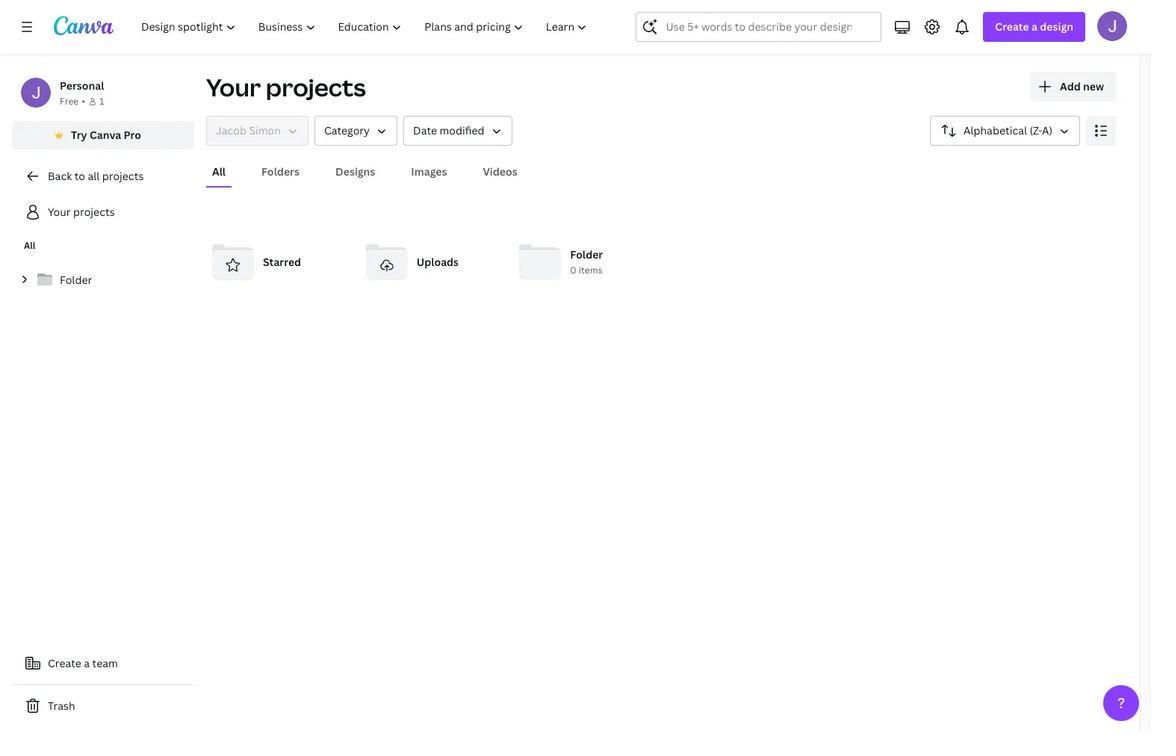 Task type: vqa. For each thing, say whether or not it's contained in the screenshot.
the or within the the Bring your designs to life with images Add images to this folder to use in your designs. Get started by uploading from your device or import from other apps.
no



Task type: locate. For each thing, give the bounding box(es) containing it.
0 vertical spatial create
[[996, 19, 1030, 34]]

projects
[[266, 71, 366, 103], [102, 169, 144, 183], [73, 205, 115, 219]]

folder 0 items
[[571, 248, 603, 277]]

0 vertical spatial your
[[206, 71, 261, 103]]

back to all projects
[[48, 169, 144, 183]]

free
[[60, 95, 79, 108]]

folder for folder 0 items
[[571, 248, 603, 262]]

0 vertical spatial folder
[[571, 248, 603, 262]]

your projects
[[206, 71, 366, 103], [48, 205, 115, 219]]

1 vertical spatial folder
[[60, 273, 92, 287]]

0 horizontal spatial your
[[48, 205, 71, 219]]

1 horizontal spatial create
[[996, 19, 1030, 34]]

canva
[[90, 128, 121, 142]]

1 vertical spatial your
[[48, 205, 71, 219]]

None search field
[[636, 12, 882, 42]]

folder for folder
[[60, 273, 92, 287]]

a for team
[[84, 656, 90, 671]]

create left "team" on the bottom left
[[48, 656, 81, 671]]

your
[[206, 71, 261, 103], [48, 205, 71, 219]]

designs
[[336, 164, 375, 179]]

projects right 'all'
[[102, 169, 144, 183]]

1 horizontal spatial folder
[[571, 248, 603, 262]]

1 horizontal spatial a
[[1032, 19, 1038, 34]]

your projects up simon
[[206, 71, 366, 103]]

Date modified button
[[404, 116, 512, 146]]

folders button
[[256, 158, 306, 186]]

0 vertical spatial a
[[1032, 19, 1038, 34]]

projects down 'all'
[[73, 205, 115, 219]]

add
[[1061, 79, 1081, 93]]

1 horizontal spatial your projects
[[206, 71, 366, 103]]

create a design
[[996, 19, 1074, 34]]

videos button
[[477, 158, 524, 186]]

your up jacob
[[206, 71, 261, 103]]

alphabetical
[[964, 123, 1028, 138]]

Owner button
[[206, 116, 309, 146]]

0 horizontal spatial your projects
[[48, 205, 115, 219]]

trash link
[[12, 691, 194, 721]]

0 horizontal spatial folder
[[60, 273, 92, 287]]

(z-
[[1030, 123, 1043, 138]]

category
[[324, 123, 370, 138]]

create
[[996, 19, 1030, 34], [48, 656, 81, 671]]

jacob simon
[[216, 123, 281, 138]]

team
[[92, 656, 118, 671]]

personal
[[60, 78, 104, 93]]

back
[[48, 169, 72, 183]]

date modified
[[413, 123, 485, 138]]

starred
[[263, 255, 301, 269]]

a
[[1032, 19, 1038, 34], [84, 656, 90, 671]]

all
[[88, 169, 100, 183]]

1 vertical spatial create
[[48, 656, 81, 671]]

create inside dropdown button
[[996, 19, 1030, 34]]

Search search field
[[666, 13, 852, 41]]

your down "back"
[[48, 205, 71, 219]]

0 vertical spatial all
[[212, 164, 226, 179]]

create left design
[[996, 19, 1030, 34]]

your projects link
[[12, 197, 194, 227]]

folder down your projects link
[[60, 273, 92, 287]]

projects up category at top
[[266, 71, 366, 103]]

jacob
[[216, 123, 247, 138]]

Category button
[[315, 116, 398, 146]]

create a team
[[48, 656, 118, 671]]

create inside button
[[48, 656, 81, 671]]

1 vertical spatial all
[[24, 239, 36, 252]]

folder
[[571, 248, 603, 262], [60, 273, 92, 287]]

folder link
[[12, 265, 194, 296]]

a left "team" on the bottom left
[[84, 656, 90, 671]]

a for design
[[1032, 19, 1038, 34]]

0
[[571, 264, 577, 277]]

create for create a team
[[48, 656, 81, 671]]

all
[[212, 164, 226, 179], [24, 239, 36, 252]]

try canva pro
[[71, 128, 141, 142]]

0 vertical spatial your projects
[[206, 71, 366, 103]]

your projects down to
[[48, 205, 115, 219]]

folder up items
[[571, 248, 603, 262]]

a inside dropdown button
[[1032, 19, 1038, 34]]

uploads
[[417, 255, 459, 269]]

a left design
[[1032, 19, 1038, 34]]

0 horizontal spatial a
[[84, 656, 90, 671]]

a inside button
[[84, 656, 90, 671]]

1
[[99, 95, 104, 108]]

Sort by button
[[931, 116, 1081, 146]]

simon
[[249, 123, 281, 138]]

try canva pro button
[[12, 121, 194, 149]]

free •
[[60, 95, 85, 108]]

1 horizontal spatial all
[[212, 164, 226, 179]]

0 horizontal spatial create
[[48, 656, 81, 671]]

1 vertical spatial a
[[84, 656, 90, 671]]



Task type: describe. For each thing, give the bounding box(es) containing it.
to
[[74, 169, 85, 183]]

create for create a design
[[996, 19, 1030, 34]]

add new button
[[1031, 72, 1117, 102]]

folders
[[262, 164, 300, 179]]

pro
[[124, 128, 141, 142]]

design
[[1041, 19, 1074, 34]]

modified
[[440, 123, 485, 138]]

create a design button
[[984, 12, 1086, 42]]

try
[[71, 128, 87, 142]]

all button
[[206, 158, 232, 186]]

images button
[[405, 158, 453, 186]]

designs button
[[330, 158, 381, 186]]

0 vertical spatial projects
[[266, 71, 366, 103]]

1 horizontal spatial your
[[206, 71, 261, 103]]

all inside button
[[212, 164, 226, 179]]

alphabetical (z-a)
[[964, 123, 1053, 138]]

create a team button
[[12, 649, 194, 679]]

add new
[[1061, 79, 1105, 93]]

starred link
[[206, 235, 348, 289]]

trash
[[48, 699, 75, 713]]

back to all projects link
[[12, 161, 194, 191]]

2 vertical spatial projects
[[73, 205, 115, 219]]

uploads link
[[360, 235, 502, 289]]

0 horizontal spatial all
[[24, 239, 36, 252]]

images
[[411, 164, 447, 179]]

top level navigation element
[[132, 12, 601, 42]]

1 vertical spatial your projects
[[48, 205, 115, 219]]

date
[[413, 123, 437, 138]]

•
[[82, 95, 85, 108]]

a)
[[1043, 123, 1053, 138]]

items
[[579, 264, 603, 277]]

new
[[1084, 79, 1105, 93]]

jacob simon image
[[1098, 11, 1128, 41]]

videos
[[483, 164, 518, 179]]

1 vertical spatial projects
[[102, 169, 144, 183]]



